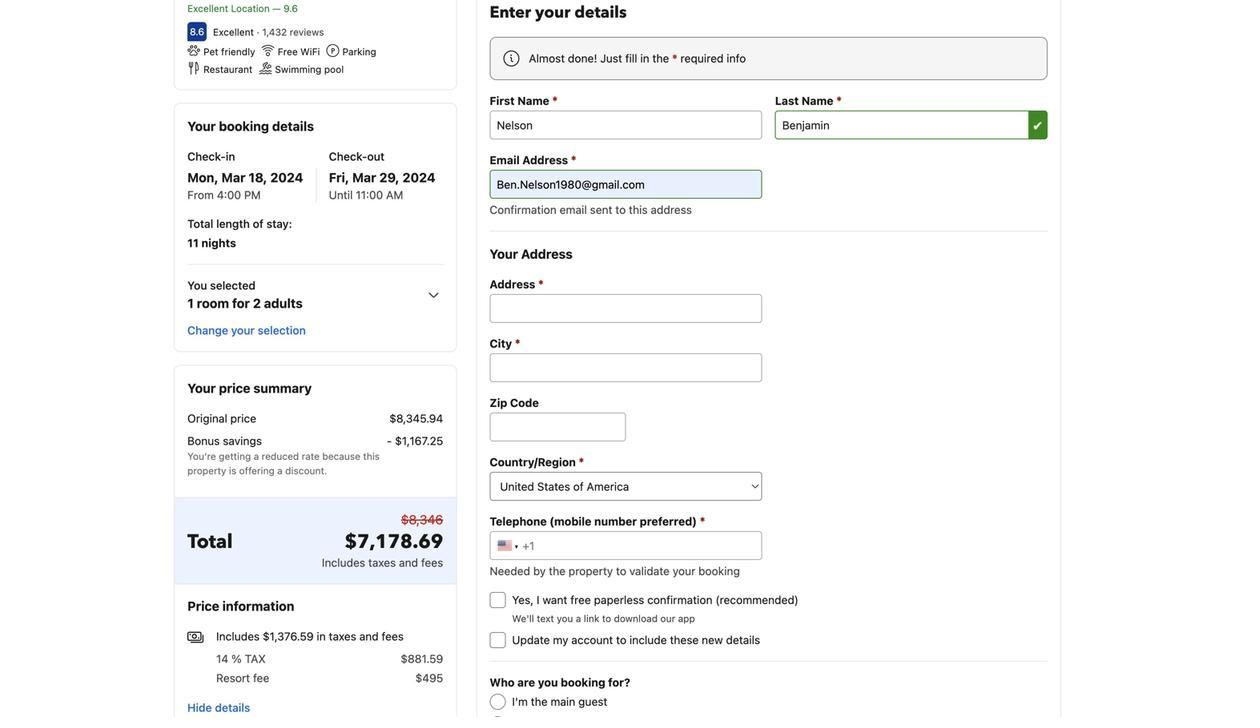Task type: describe. For each thing, give the bounding box(es) containing it.
0 horizontal spatial booking
[[219, 118, 269, 134]]

1 horizontal spatial a
[[277, 465, 283, 476]]

yes,
[[512, 593, 534, 607]]

email address *
[[490, 153, 577, 167]]

to down +1 text box
[[616, 565, 627, 578]]

original
[[188, 412, 227, 425]]

2 horizontal spatial the
[[653, 52, 670, 65]]

0 vertical spatial a
[[254, 451, 259, 462]]

confirmation email sent to this address
[[490, 203, 692, 216]]

for?
[[608, 676, 631, 689]]

name for last name *
[[802, 94, 834, 107]]

include
[[630, 634, 667, 647]]

(mobile
[[550, 515, 592, 528]]

hide details
[[188, 701, 250, 715]]

adults
[[264, 296, 303, 311]]

mar for 18,
[[222, 170, 246, 185]]

swimming
[[275, 64, 322, 75]]

we'll
[[512, 613, 534, 624]]

almost done! just fill in the * required info
[[529, 52, 746, 65]]

rate
[[302, 451, 320, 462]]

$8,346 $7,178.69
[[345, 512, 443, 555]]

yes, i want free paperless confirmation (recommended) we'll text you a link to download our app
[[512, 593, 799, 624]]

you
[[188, 279, 207, 292]]

$8,346
[[401, 512, 443, 527]]

14
[[216, 652, 229, 665]]

hide details button
[[181, 694, 257, 717]]

property inside bonus savings you're getting a reduced rate because this property is offering a discount. - $1,167.25
[[188, 465, 226, 476]]

last
[[775, 94, 799, 107]]

$7,178.69
[[345, 529, 443, 555]]

first
[[490, 94, 515, 107]]

free wifi
[[278, 46, 320, 57]]

country/region
[[490, 456, 576, 469]]

includes for includes taxes and fees
[[322, 556, 365, 569]]

my
[[553, 634, 569, 647]]

needed by the property to validate your booking
[[490, 565, 740, 578]]

14 % tax
[[216, 652, 266, 665]]

price for original
[[230, 412, 256, 425]]

code
[[510, 396, 539, 410]]

check- for fri,
[[329, 150, 367, 163]]

to right sent
[[616, 203, 626, 216]]

1 vertical spatial property
[[569, 565, 613, 578]]

resort
[[216, 671, 250, 685]]

bonus
[[188, 434, 220, 447]]

from
[[188, 188, 214, 201]]

9.6
[[284, 3, 298, 14]]

you selected 1 room for  2 adults
[[188, 279, 303, 311]]

getting
[[219, 451, 251, 462]]

your for your price summary
[[188, 381, 216, 396]]

swimming pool
[[275, 64, 344, 75]]

original price
[[188, 412, 256, 425]]

savings
[[223, 434, 262, 447]]

details right new
[[726, 634, 761, 647]]

price for your
[[219, 381, 251, 396]]

address for your
[[521, 246, 573, 262]]

0 horizontal spatial fees
[[382, 630, 404, 643]]

(recommended)
[[716, 593, 799, 607]]

discount.
[[285, 465, 327, 476]]

your price summary
[[188, 381, 312, 396]]

almost
[[529, 52, 565, 65]]

1 horizontal spatial the
[[549, 565, 566, 578]]

are
[[518, 676, 535, 689]]

stay:
[[267, 217, 292, 230]]

you're
[[188, 451, 216, 462]]

change your selection link
[[181, 316, 312, 345]]

mon,
[[188, 170, 219, 185]]

1,432
[[262, 26, 287, 38]]

new
[[702, 634, 723, 647]]

includes for includes $1,376.59 in taxes and fees
[[216, 630, 260, 643]]

0 vertical spatial fees
[[421, 556, 443, 569]]

telephone (mobile number preferred) *
[[490, 514, 706, 528]]

friendly
[[221, 46, 255, 57]]

offering
[[239, 465, 275, 476]]

name for first name *
[[518, 94, 550, 107]]

by
[[534, 565, 546, 578]]

parking
[[343, 46, 377, 57]]

$1,376.59
[[263, 630, 314, 643]]

to inside yes, i want free paperless confirmation (recommended) we'll text you a link to download our app
[[602, 613, 612, 624]]

your for change
[[231, 324, 255, 337]]

main
[[551, 695, 576, 708]]

update
[[512, 634, 550, 647]]

pool
[[324, 64, 344, 75]]

fri,
[[329, 170, 349, 185]]

+1 text field
[[490, 531, 763, 560]]

zip
[[490, 396, 508, 410]]

room
[[197, 296, 229, 311]]

Zip Code text field
[[490, 413, 626, 442]]

details inside button
[[215, 701, 250, 715]]

the inside who are you booking for? i'm the main guest
[[531, 695, 548, 708]]

zip code
[[490, 396, 539, 410]]

* right 'preferred)'
[[700, 514, 706, 528]]

to down download
[[616, 634, 627, 647]]

length
[[216, 217, 250, 230]]

change your selection
[[188, 324, 306, 337]]

free
[[571, 593, 591, 607]]

these
[[670, 634, 699, 647]]

paperless
[[594, 593, 645, 607]]

nights
[[202, 236, 236, 249]]

address
[[651, 203, 692, 216]]



Task type: locate. For each thing, give the bounding box(es) containing it.
1 vertical spatial the
[[549, 565, 566, 578]]

done!
[[568, 52, 598, 65]]

2 total from the top
[[188, 529, 233, 555]]

preferred)
[[640, 515, 697, 528]]

who are you booking for? i'm the main guest
[[490, 676, 631, 708]]

0 vertical spatial this
[[629, 203, 648, 216]]

* down 'your address'
[[538, 277, 544, 291]]

*
[[673, 52, 678, 65], [552, 93, 558, 107], [837, 93, 842, 107], [571, 153, 577, 167], [538, 277, 544, 291], [515, 336, 521, 350], [579, 455, 585, 469], [700, 514, 706, 528]]

18,
[[249, 170, 267, 185]]

2024 inside check-out fri, mar 29, 2024 until 11:00 am
[[403, 170, 436, 185]]

you right are
[[538, 676, 558, 689]]

information
[[222, 598, 295, 614]]

scored 8.6 element
[[188, 22, 207, 41]]

0 vertical spatial in
[[641, 52, 650, 65]]

check- inside check-out fri, mar 29, 2024 until 11:00 am
[[329, 150, 367, 163]]

1 mar from the left
[[222, 170, 246, 185]]

2 vertical spatial a
[[576, 613, 581, 624]]

1 name from the left
[[518, 94, 550, 107]]

None text field
[[775, 111, 1048, 139], [490, 353, 763, 382], [775, 111, 1048, 139], [490, 353, 763, 382]]

your booking details
[[188, 118, 314, 134]]

2 horizontal spatial booking
[[699, 565, 740, 578]]

1 vertical spatial this
[[363, 451, 380, 462]]

1 vertical spatial in
[[226, 150, 235, 163]]

who are you booking for? element
[[490, 675, 1048, 717]]

this down double-check for typos text box
[[629, 203, 648, 216]]

address *
[[490, 277, 544, 291]]

1 vertical spatial booking
[[699, 565, 740, 578]]

in inside check-in mon, mar 18, 2024 from 4:00 pm
[[226, 150, 235, 163]]

0 horizontal spatial 2024
[[270, 170, 303, 185]]

* up email
[[571, 153, 577, 167]]

0 vertical spatial your
[[535, 2, 571, 24]]

and down includes taxes and fees
[[360, 630, 379, 643]]

2024 for mon, mar 18, 2024
[[270, 170, 303, 185]]

the right by
[[549, 565, 566, 578]]

resort fee
[[216, 671, 269, 685]]

city
[[490, 337, 512, 350]]

name right first on the left of the page
[[518, 94, 550, 107]]

$881.59
[[401, 652, 443, 665]]

this
[[629, 203, 648, 216], [363, 451, 380, 462]]

1 horizontal spatial your
[[535, 2, 571, 24]]

* down zip code text field
[[579, 455, 585, 469]]

update my account to include these new details
[[512, 634, 761, 647]]

address inside address *
[[490, 278, 536, 291]]

for
[[232, 296, 250, 311]]

text
[[537, 613, 554, 624]]

excellent for excellent · 1,432 reviews
[[213, 26, 254, 38]]

your for your address
[[490, 246, 518, 262]]

* left required
[[673, 52, 678, 65]]

0 vertical spatial taxes
[[369, 556, 396, 569]]

check- inside check-in mon, mar 18, 2024 from 4:00 pm
[[188, 150, 226, 163]]

a up "offering"
[[254, 451, 259, 462]]

is
[[229, 465, 237, 476]]

0 horizontal spatial taxes
[[329, 630, 357, 643]]

0 horizontal spatial and
[[360, 630, 379, 643]]

2 vertical spatial address
[[490, 278, 536, 291]]

address down 'your address'
[[490, 278, 536, 291]]

booking inside who are you booking for? i'm the main guest
[[561, 676, 606, 689]]

0 vertical spatial you
[[557, 613, 573, 624]]

1 horizontal spatial property
[[569, 565, 613, 578]]

mar inside check-in mon, mar 18, 2024 from 4:00 pm
[[222, 170, 246, 185]]

1 vertical spatial your
[[490, 246, 518, 262]]

tax
[[245, 652, 266, 665]]

2 vertical spatial the
[[531, 695, 548, 708]]

* right last
[[837, 93, 842, 107]]

change
[[188, 324, 228, 337]]

excellent for excellent location — 9.6
[[188, 3, 228, 14]]

2 name from the left
[[802, 94, 834, 107]]

mar up 11:00 am
[[353, 170, 377, 185]]

0 vertical spatial your
[[188, 118, 216, 134]]

0 horizontal spatial mar
[[222, 170, 246, 185]]

address inside email address *
[[523, 153, 568, 167]]

1 vertical spatial address
[[521, 246, 573, 262]]

fee
[[253, 671, 269, 685]]

0 horizontal spatial your
[[231, 324, 255, 337]]

total for total
[[188, 529, 233, 555]]

rated excellent element
[[213, 26, 254, 38]]

1 vertical spatial taxes
[[329, 630, 357, 643]]

1 horizontal spatial and
[[399, 556, 418, 569]]

0 vertical spatial booking
[[219, 118, 269, 134]]

1 horizontal spatial fees
[[421, 556, 443, 569]]

selection
[[258, 324, 306, 337]]

total for total length of stay: 11 nights
[[188, 217, 213, 230]]

price up original price
[[219, 381, 251, 396]]

your right the enter
[[535, 2, 571, 24]]

address for email
[[523, 153, 568, 167]]

number
[[595, 515, 637, 528]]

check-
[[188, 150, 226, 163], [329, 150, 367, 163]]

2 check- from the left
[[329, 150, 367, 163]]

11
[[188, 236, 199, 249]]

wifi
[[301, 46, 320, 57]]

the right i'm
[[531, 695, 548, 708]]

total inside total length of stay: 11 nights
[[188, 217, 213, 230]]

2 vertical spatial your
[[188, 381, 216, 396]]

excellent
[[188, 3, 228, 14], [213, 26, 254, 38]]

includes taxes and fees
[[322, 556, 443, 569]]

total
[[188, 217, 213, 230], [188, 529, 233, 555]]

fees up $881.59 on the left bottom of page
[[382, 630, 404, 643]]

·
[[257, 26, 260, 38]]

taxes
[[369, 556, 396, 569], [329, 630, 357, 643]]

fees
[[421, 556, 443, 569], [382, 630, 404, 643]]

price information
[[188, 598, 295, 614]]

0 horizontal spatial check-
[[188, 150, 226, 163]]

$8,345.94
[[390, 412, 443, 425]]

2 vertical spatial booking
[[561, 676, 606, 689]]

first name *
[[490, 93, 558, 107]]

you
[[557, 613, 573, 624], [538, 676, 558, 689]]

fees down $7,178.69
[[421, 556, 443, 569]]

1
[[188, 296, 194, 311]]

mar for 29,
[[353, 170, 377, 185]]

0 vertical spatial property
[[188, 465, 226, 476]]

address up address *
[[521, 246, 573, 262]]

booking up check-in mon, mar 18, 2024 from 4:00 pm
[[219, 118, 269, 134]]

taxes right $1,376.59
[[329, 630, 357, 643]]

excellent up pet friendly
[[213, 26, 254, 38]]

includes $1,376.59 in taxes and fees
[[216, 630, 404, 643]]

1 horizontal spatial 2024
[[403, 170, 436, 185]]

check- for mon,
[[188, 150, 226, 163]]

1 vertical spatial excellent
[[213, 26, 254, 38]]

includes up %
[[216, 630, 260, 643]]

taxes down $7,178.69
[[369, 556, 396, 569]]

of
[[253, 217, 264, 230]]

2 2024 from the left
[[403, 170, 436, 185]]

0 vertical spatial price
[[219, 381, 251, 396]]

29,
[[380, 170, 400, 185]]

1 horizontal spatial check-
[[329, 150, 367, 163]]

download
[[614, 613, 658, 624]]

total up price
[[188, 529, 233, 555]]

2 horizontal spatial your
[[673, 565, 696, 578]]

just
[[601, 52, 623, 65]]

property up the free
[[569, 565, 613, 578]]

1 2024 from the left
[[270, 170, 303, 185]]

name inside first name *
[[518, 94, 550, 107]]

i
[[537, 593, 540, 607]]

11:00 am
[[356, 188, 403, 201]]

* down almost
[[552, 93, 558, 107]]

email
[[560, 203, 587, 216]]

address
[[523, 153, 568, 167], [521, 246, 573, 262], [490, 278, 536, 291]]

$495
[[416, 671, 443, 685]]

1 horizontal spatial name
[[802, 94, 834, 107]]

mar inside check-out fri, mar 29, 2024 until 11:00 am
[[353, 170, 377, 185]]

1 horizontal spatial this
[[629, 203, 648, 216]]

0 vertical spatial the
[[653, 52, 670, 65]]

excellent · 1,432 reviews
[[213, 26, 324, 38]]

confirmation
[[648, 593, 713, 607]]

the right fill
[[653, 52, 670, 65]]

in right $1,376.59
[[317, 630, 326, 643]]

2024 inside check-in mon, mar 18, 2024 from 4:00 pm
[[270, 170, 303, 185]]

who
[[490, 676, 515, 689]]

i'm
[[512, 695, 528, 708]]

booking up (recommended)
[[699, 565, 740, 578]]

details down resort
[[215, 701, 250, 715]]

2024 for fri, mar 29, 2024
[[403, 170, 436, 185]]

details up just
[[575, 2, 627, 24]]

pet friendly
[[204, 46, 255, 57]]

telephone
[[490, 515, 547, 528]]

summary
[[254, 381, 312, 396]]

1 horizontal spatial mar
[[353, 170, 377, 185]]

selected
[[210, 279, 256, 292]]

1 total from the top
[[188, 217, 213, 230]]

2 mar from the left
[[353, 170, 377, 185]]

reviews
[[290, 26, 324, 38]]

a left link
[[576, 613, 581, 624]]

1 vertical spatial and
[[360, 630, 379, 643]]

0 horizontal spatial name
[[518, 94, 550, 107]]

* right city
[[515, 336, 521, 350]]

this inside bonus savings you're getting a reduced rate because this property is offering a discount. - $1,167.25
[[363, 451, 380, 462]]

your up confirmation
[[673, 565, 696, 578]]

because
[[322, 451, 361, 462]]

a inside yes, i want free paperless confirmation (recommended) we'll text you a link to download our app
[[576, 613, 581, 624]]

city *
[[490, 336, 521, 350]]

fill
[[626, 52, 638, 65]]

2024 right 29, on the top of page
[[403, 170, 436, 185]]

this right because
[[363, 451, 380, 462]]

your up address *
[[490, 246, 518, 262]]

property down you're on the left
[[188, 465, 226, 476]]

name right last
[[802, 94, 834, 107]]

validate
[[630, 565, 670, 578]]

-
[[387, 434, 392, 447]]

in
[[641, 52, 650, 65], [226, 150, 235, 163], [317, 630, 326, 643]]

0 vertical spatial address
[[523, 153, 568, 167]]

0 vertical spatial excellent
[[188, 3, 228, 14]]

2 vertical spatial in
[[317, 630, 326, 643]]

bonus savings you're getting a reduced rate because this property is offering a discount. - $1,167.25
[[188, 434, 443, 476]]

2024 right 18, at top left
[[270, 170, 303, 185]]

and down $7,178.69
[[399, 556, 418, 569]]

check- up mon,
[[188, 150, 226, 163]]

—
[[273, 3, 281, 14]]

your
[[535, 2, 571, 24], [231, 324, 255, 337], [673, 565, 696, 578]]

2 horizontal spatial in
[[641, 52, 650, 65]]

your for enter
[[535, 2, 571, 24]]

account
[[572, 634, 613, 647]]

1 vertical spatial you
[[538, 676, 558, 689]]

2 horizontal spatial a
[[576, 613, 581, 624]]

total up 11
[[188, 217, 213, 230]]

1 vertical spatial fees
[[382, 630, 404, 643]]

includes down $7,178.69
[[322, 556, 365, 569]]

1 vertical spatial price
[[230, 412, 256, 425]]

1 vertical spatial a
[[277, 465, 283, 476]]

1 vertical spatial includes
[[216, 630, 260, 643]]

Double-check for typos text field
[[490, 170, 763, 199]]

you right text
[[557, 613, 573, 624]]

price
[[188, 598, 219, 614]]

to right link
[[602, 613, 612, 624]]

name
[[518, 94, 550, 107], [802, 94, 834, 107]]

0 horizontal spatial a
[[254, 451, 259, 462]]

1 horizontal spatial booking
[[561, 676, 606, 689]]

%
[[232, 652, 242, 665]]

address right email
[[523, 153, 568, 167]]

1 check- from the left
[[188, 150, 226, 163]]

details down swimming
[[272, 118, 314, 134]]

1 horizontal spatial includes
[[322, 556, 365, 569]]

0 horizontal spatial property
[[188, 465, 226, 476]]

out
[[367, 150, 385, 163]]

booking
[[219, 118, 269, 134], [699, 565, 740, 578], [561, 676, 606, 689]]

in down your booking details
[[226, 150, 235, 163]]

app
[[678, 613, 695, 624]]

your up mon,
[[188, 118, 216, 134]]

needed
[[490, 565, 531, 578]]

a down reduced
[[277, 465, 283, 476]]

confirmation
[[490, 203, 557, 216]]

booking up guest
[[561, 676, 606, 689]]

price up savings
[[230, 412, 256, 425]]

1 horizontal spatial in
[[317, 630, 326, 643]]

sent
[[590, 203, 613, 216]]

0 horizontal spatial in
[[226, 150, 235, 163]]

0 vertical spatial includes
[[322, 556, 365, 569]]

pet
[[204, 46, 219, 57]]

excellent up scored 8.6 element
[[188, 3, 228, 14]]

0 horizontal spatial includes
[[216, 630, 260, 643]]

your down for
[[231, 324, 255, 337]]

0 vertical spatial total
[[188, 217, 213, 230]]

1 horizontal spatial taxes
[[369, 556, 396, 569]]

your address
[[490, 246, 573, 262]]

mar up 4:00 pm
[[222, 170, 246, 185]]

in right fill
[[641, 52, 650, 65]]

name inside the last name *
[[802, 94, 834, 107]]

your for your booking details
[[188, 118, 216, 134]]

2 vertical spatial your
[[673, 565, 696, 578]]

1 vertical spatial your
[[231, 324, 255, 337]]

free
[[278, 46, 298, 57]]

2
[[253, 296, 261, 311]]

0 vertical spatial and
[[399, 556, 418, 569]]

includes
[[322, 556, 365, 569], [216, 630, 260, 643]]

want
[[543, 593, 568, 607]]

check- up fri,
[[329, 150, 367, 163]]

0 horizontal spatial the
[[531, 695, 548, 708]]

you inside who are you booking for? i'm the main guest
[[538, 676, 558, 689]]

you inside yes, i want free paperless confirmation (recommended) we'll text you a link to download our app
[[557, 613, 573, 624]]

link
[[584, 613, 600, 624]]

0 horizontal spatial this
[[363, 451, 380, 462]]

1 vertical spatial total
[[188, 529, 233, 555]]

your up the original
[[188, 381, 216, 396]]

None text field
[[490, 111, 763, 139], [490, 294, 763, 323], [490, 111, 763, 139], [490, 294, 763, 323]]



Task type: vqa. For each thing, say whether or not it's contained in the screenshot.
1st Mar from left
yes



